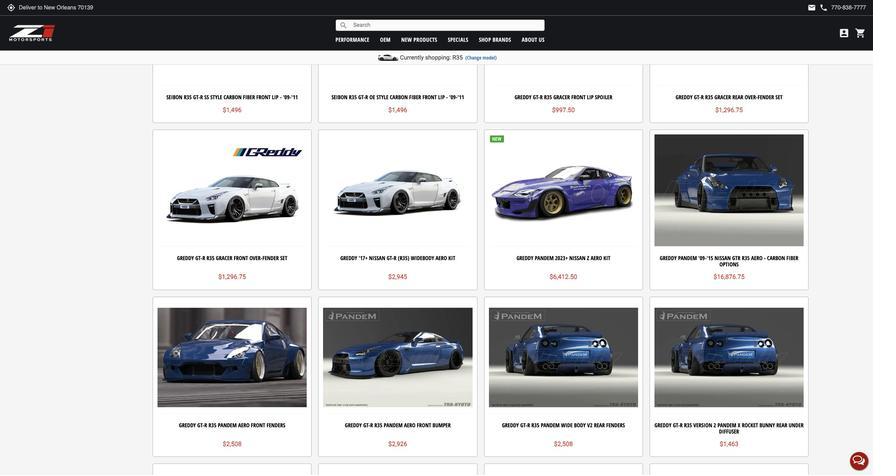 Task type: describe. For each thing, give the bounding box(es) containing it.
rear inside the greddy gt-r r35 version 2 pandem x rocket bunny rear under diffuser
[[777, 422, 788, 430]]

over- for front
[[250, 255, 263, 262]]

(change model) link
[[466, 54, 497, 61]]

aero for greddy gt-r r35 pandem aero front bumper
[[404, 422, 416, 430]]

- for seibon r35 gt-r oe style carbon fiber front lip - '09-'11
[[446, 94, 448, 101]]

$6,412.50
[[550, 274, 577, 281]]

0 horizontal spatial rear
[[594, 422, 605, 430]]

3 lip from the left
[[587, 94, 594, 101]]

shopping_cart
[[855, 28, 866, 39]]

r for greddy gt-r r35 version 2 pandem x rocket bunny rear under diffuser
[[680, 422, 683, 430]]

2
[[714, 422, 716, 430]]

set for greddy gt-r r35 gracer rear over-fender set
[[776, 94, 783, 101]]

shop brands link
[[479, 36, 511, 43]]

shop brands
[[479, 36, 511, 43]]

seibon for seibon r35 gt-r ss style carbon fiber front lip - '09-'11
[[166, 94, 182, 101]]

oe
[[370, 94, 375, 101]]

gt- for greddy gt-r r35 pandem aero front bumper
[[363, 422, 370, 430]]

$2,945
[[389, 274, 407, 281]]

fiber inside greddy pandem '09-'15 nissan gtr r35 aero - carbon fiber options
[[787, 255, 799, 262]]

aero inside greddy pandem '09-'15 nissan gtr r35 aero - carbon fiber options
[[751, 255, 763, 262]]

- inside greddy pandem '09-'15 nissan gtr r35 aero - carbon fiber options
[[764, 255, 766, 262]]

shopping:
[[425, 54, 451, 61]]

r35 inside greddy pandem '09-'15 nissan gtr r35 aero - carbon fiber options
[[742, 255, 750, 262]]

about us
[[522, 36, 545, 43]]

account_box
[[839, 28, 850, 39]]

r for greddy gt-r r35 gracer rear over-fender set
[[701, 94, 704, 101]]

brands
[[493, 36, 511, 43]]

greddy pandem '09-'15 nissan gtr r35 aero - carbon fiber options
[[660, 255, 799, 268]]

'09- for seibon r35 gt-r ss style carbon fiber front lip - '09-'11
[[283, 94, 291, 101]]

- for seibon r35 gt-r ss style carbon fiber front lip - '09-'11
[[280, 94, 282, 101]]

carbon for oe
[[390, 94, 408, 101]]

shopping_cart link
[[854, 28, 866, 39]]

search
[[340, 21, 348, 29]]

2 nissan from the left
[[570, 255, 586, 262]]

style for ss
[[210, 94, 222, 101]]

spoiler
[[595, 94, 613, 101]]

about us link
[[522, 36, 545, 43]]

seibon for seibon r35 gt-r oe style carbon fiber front lip - '09-'11
[[332, 94, 348, 101]]

diffuser
[[719, 428, 739, 436]]

2 kit from the left
[[604, 255, 611, 262]]

greddy for greddy '17+ nissan gt-r (r35) widebody aero kit
[[340, 255, 357, 262]]

gracer for greddy gt-r r35 gracer rear over-fender set
[[715, 94, 731, 101]]

'17+
[[359, 255, 368, 262]]

$1,463
[[720, 441, 739, 448]]

$997.50
[[552, 106, 575, 114]]

phone link
[[820, 3, 866, 12]]

oem link
[[380, 36, 391, 43]]

greddy gt-r r35 version 2 pandem x rocket bunny rear under diffuser
[[655, 422, 804, 436]]

specials
[[448, 36, 469, 43]]

gtr
[[733, 255, 741, 262]]

greddy gt-r r35 gracer rear over-fender set
[[676, 94, 783, 101]]

greddy for greddy pandem '09-'15 nissan gtr r35 aero - carbon fiber options
[[660, 255, 677, 262]]

currently
[[400, 54, 424, 61]]

'11 for seibon r35 gt-r ss style carbon fiber front lip - '09-'11
[[291, 94, 298, 101]]

gt- for greddy gt-r r35 gracer front lip spoiler
[[533, 94, 540, 101]]

$2,508 for wide
[[554, 441, 573, 448]]

gt- for greddy gt-r r35 gracer front over-fender set
[[195, 255, 202, 262]]

wide
[[561, 422, 573, 430]]

1 fenders from the left
[[267, 422, 285, 430]]

1 kit from the left
[[449, 255, 456, 262]]

greddy gt-r r35 pandem wide body v2 rear fenders
[[502, 422, 625, 430]]

r35 inside the greddy gt-r r35 version 2 pandem x rocket bunny rear under diffuser
[[684, 422, 692, 430]]

z
[[587, 255, 590, 262]]

aero for greddy gt-r r35 pandem aero front fenders
[[238, 422, 250, 430]]

r for greddy gt-r r35 pandem wide body v2 rear fenders
[[528, 422, 530, 430]]

widebody
[[411, 255, 434, 262]]

new products link
[[401, 36, 437, 43]]

nissan inside greddy pandem '09-'15 nissan gtr r35 aero - carbon fiber options
[[715, 255, 731, 262]]

greddy '17+ nissan gt-r (r35) widebody aero kit
[[340, 255, 456, 262]]

greddy for greddy gt-r r35 pandem wide body v2 rear fenders
[[502, 422, 519, 430]]

$2,926
[[389, 441, 407, 448]]

gracer for greddy gt-r r35 gracer front lip spoiler
[[554, 94, 570, 101]]

'09- for seibon r35 gt-r oe style carbon fiber front lip - '09-'11
[[449, 94, 458, 101]]

greddy for greddy pandem 2023+ nissan z aero kit
[[517, 255, 534, 262]]

bumper
[[433, 422, 451, 430]]

seibon r35 gt-r oe style carbon fiber front lip - '09-'11
[[332, 94, 464, 101]]

Search search field
[[348, 20, 545, 31]]

fiber for oe
[[409, 94, 421, 101]]

fiber for ss
[[243, 94, 255, 101]]

shop
[[479, 36, 491, 43]]

phone
[[820, 3, 828, 12]]

fender for greddy gt-r r35 gracer front over-fender set
[[263, 255, 279, 262]]

greddy for greddy gt-r r35 gracer rear over-fender set
[[676, 94, 693, 101]]

mail
[[808, 3, 816, 12]]



Task type: vqa. For each thing, say whether or not it's contained in the screenshot.


Task type: locate. For each thing, give the bounding box(es) containing it.
seibon left ss
[[166, 94, 182, 101]]

seibon
[[166, 94, 182, 101], [332, 94, 348, 101]]

nissan left z
[[570, 255, 586, 262]]

1 nissan from the left
[[369, 255, 385, 262]]

1 horizontal spatial '11
[[458, 94, 464, 101]]

x
[[738, 422, 741, 430]]

1 horizontal spatial over-
[[745, 94, 758, 101]]

2 horizontal spatial lip
[[587, 94, 594, 101]]

nissan
[[369, 255, 385, 262], [570, 255, 586, 262], [715, 255, 731, 262]]

0 horizontal spatial $2,508
[[223, 441, 242, 448]]

carbon for ss
[[224, 94, 242, 101]]

0 horizontal spatial carbon
[[224, 94, 242, 101]]

r for greddy gt-r r35 gracer front over-fender set
[[202, 255, 205, 262]]

2 seibon from the left
[[332, 94, 348, 101]]

2 horizontal spatial '09-
[[699, 255, 707, 262]]

2 '11 from the left
[[458, 94, 464, 101]]

gt-
[[193, 94, 200, 101], [358, 94, 365, 101], [533, 94, 540, 101], [694, 94, 701, 101], [195, 255, 202, 262], [387, 255, 394, 262], [197, 422, 204, 430], [363, 422, 370, 430], [520, 422, 528, 430], [673, 422, 680, 430]]

2 horizontal spatial greddy
[[660, 255, 677, 262]]

gt- for greddy gt-r r35 pandem aero front fenders
[[197, 422, 204, 430]]

2 horizontal spatial fiber
[[787, 255, 799, 262]]

ss
[[204, 94, 209, 101]]

1 '11 from the left
[[291, 94, 298, 101]]

currently shopping: r35 (change model)
[[400, 54, 497, 61]]

lip
[[272, 94, 279, 101], [438, 94, 445, 101], [587, 94, 594, 101]]

new
[[401, 36, 412, 43]]

0 horizontal spatial gracer
[[216, 255, 233, 262]]

'11 for seibon r35 gt-r oe style carbon fiber front lip - '09-'11
[[458, 94, 464, 101]]

greddy for greddy gt-r r35 gracer front over-fender set
[[177, 255, 194, 262]]

style for oe
[[377, 94, 389, 101]]

0 vertical spatial set
[[776, 94, 783, 101]]

1 horizontal spatial style
[[377, 94, 389, 101]]

seibon left oe
[[332, 94, 348, 101]]

1 horizontal spatial kit
[[604, 255, 611, 262]]

bunny
[[760, 422, 775, 430]]

2 $2,508 from the left
[[554, 441, 573, 448]]

0 horizontal spatial '11
[[291, 94, 298, 101]]

r inside the greddy gt-r r35 version 2 pandem x rocket bunny rear under diffuser
[[680, 422, 683, 430]]

new products
[[401, 36, 437, 43]]

fender
[[758, 94, 774, 101], [263, 255, 279, 262]]

1 $1,496 from the left
[[223, 106, 242, 114]]

gt- inside the greddy gt-r r35 version 2 pandem x rocket bunny rear under diffuser
[[673, 422, 680, 430]]

1 horizontal spatial lip
[[438, 94, 445, 101]]

$2,508
[[223, 441, 242, 448], [554, 441, 573, 448]]

pandem inside greddy pandem '09-'15 nissan gtr r35 aero - carbon fiber options
[[678, 255, 697, 262]]

lip for seibon r35 gt-r ss style carbon fiber front lip - '09-'11
[[272, 94, 279, 101]]

0 horizontal spatial greddy
[[340, 255, 357, 262]]

$1,496 for ss
[[223, 106, 242, 114]]

fiber
[[243, 94, 255, 101], [409, 94, 421, 101], [787, 255, 799, 262]]

gracer for greddy gt-r r35 gracer front over-fender set
[[216, 255, 233, 262]]

2 horizontal spatial carbon
[[767, 255, 785, 262]]

0 horizontal spatial lip
[[272, 94, 279, 101]]

account_box link
[[837, 28, 852, 39]]

r35
[[453, 54, 463, 61], [184, 94, 192, 101], [349, 94, 357, 101], [544, 94, 552, 101], [705, 94, 713, 101], [207, 255, 215, 262], [742, 255, 750, 262], [209, 422, 217, 430], [375, 422, 383, 430], [532, 422, 540, 430], [684, 422, 692, 430]]

aero
[[436, 255, 447, 262], [591, 255, 602, 262], [751, 255, 763, 262], [238, 422, 250, 430], [404, 422, 416, 430]]

0 horizontal spatial seibon
[[166, 94, 182, 101]]

2 horizontal spatial rear
[[777, 422, 788, 430]]

$1,496 down 'seibon r35 gt-r ss style carbon fiber front lip - '09-'11'
[[223, 106, 242, 114]]

0 horizontal spatial -
[[280, 94, 282, 101]]

nissan right '17+
[[369, 255, 385, 262]]

us
[[539, 36, 545, 43]]

'15
[[707, 255, 714, 262]]

$1,296.75
[[716, 106, 743, 114], [218, 274, 246, 281]]

greddy for greddy gt-r r35 pandem aero front fenders
[[179, 422, 196, 430]]

1 horizontal spatial fender
[[758, 94, 774, 101]]

under
[[789, 422, 804, 430]]

1 horizontal spatial greddy
[[517, 255, 534, 262]]

greddy gt-r r35 gracer front over-fender set
[[177, 255, 287, 262]]

(change
[[466, 54, 482, 61]]

1 horizontal spatial rear
[[733, 94, 744, 101]]

lip for seibon r35 gt-r oe style carbon fiber front lip - '09-'11
[[438, 94, 445, 101]]

greddy pandem 2023+ nissan z aero kit
[[517, 255, 611, 262]]

greddy for greddy gt-r r35 gracer front lip spoiler
[[515, 94, 532, 101]]

body
[[574, 422, 586, 430]]

$1,496 for oe
[[389, 106, 407, 114]]

greddy inside the greddy gt-r r35 version 2 pandem x rocket bunny rear under diffuser
[[655, 422, 672, 430]]

$1,296.75 down greddy gt-r r35 gracer front over-fender set
[[218, 274, 246, 281]]

aero for greddy pandem 2023+ nissan z aero kit
[[591, 255, 602, 262]]

1 seibon from the left
[[166, 94, 182, 101]]

rear
[[733, 94, 744, 101], [594, 422, 605, 430], [777, 422, 788, 430]]

gracer
[[554, 94, 570, 101], [715, 94, 731, 101], [216, 255, 233, 262]]

fender for greddy gt-r r35 gracer rear over-fender set
[[758, 94, 774, 101]]

about
[[522, 36, 538, 43]]

1 horizontal spatial fiber
[[409, 94, 421, 101]]

2023+
[[555, 255, 568, 262]]

(r35)
[[398, 255, 410, 262]]

greddy for greddy gt-r r35 pandem aero front bumper
[[345, 422, 362, 430]]

performance
[[336, 36, 370, 43]]

1 $2,508 from the left
[[223, 441, 242, 448]]

my_location
[[7, 3, 15, 12]]

greddy gt-r r35 gracer front lip spoiler
[[515, 94, 613, 101]]

r
[[200, 94, 203, 101], [365, 94, 368, 101], [540, 94, 543, 101], [701, 94, 704, 101], [202, 255, 205, 262], [394, 255, 397, 262], [204, 422, 207, 430], [370, 422, 373, 430], [528, 422, 530, 430], [680, 422, 683, 430]]

$2,508 down greddy gt-r r35 pandem aero front fenders
[[223, 441, 242, 448]]

gt- for greddy gt-r r35 gracer rear over-fender set
[[694, 94, 701, 101]]

products
[[414, 36, 437, 43]]

1 horizontal spatial $2,508
[[554, 441, 573, 448]]

z1 motorsports logo image
[[9, 24, 56, 42]]

v2
[[587, 422, 593, 430]]

gt- for greddy gt-r r35 version 2 pandem x rocket bunny rear under diffuser
[[673, 422, 680, 430]]

pandem
[[535, 255, 554, 262], [678, 255, 697, 262], [218, 422, 237, 430], [384, 422, 403, 430], [541, 422, 560, 430], [718, 422, 737, 430]]

specials link
[[448, 36, 469, 43]]

'09- inside greddy pandem '09-'15 nissan gtr r35 aero - carbon fiber options
[[699, 255, 707, 262]]

over- for rear
[[745, 94, 758, 101]]

mail link
[[808, 3, 816, 12]]

seibon r35 gt-r ss style carbon fiber front lip - '09-'11
[[166, 94, 298, 101]]

0 vertical spatial $1,296.75
[[716, 106, 743, 114]]

greddy gt-r r35 pandem aero front bumper
[[345, 422, 451, 430]]

carbon inside greddy pandem '09-'15 nissan gtr r35 aero - carbon fiber options
[[767, 255, 785, 262]]

version
[[694, 422, 712, 430]]

1 horizontal spatial -
[[446, 94, 448, 101]]

pandem inside the greddy gt-r r35 version 2 pandem x rocket bunny rear under diffuser
[[718, 422, 737, 430]]

carbon
[[224, 94, 242, 101], [390, 94, 408, 101], [767, 255, 785, 262]]

1 lip from the left
[[272, 94, 279, 101]]

style right oe
[[377, 94, 389, 101]]

0 horizontal spatial set
[[280, 255, 287, 262]]

0 vertical spatial fender
[[758, 94, 774, 101]]

style
[[210, 94, 222, 101], [377, 94, 389, 101]]

2 horizontal spatial gracer
[[715, 94, 731, 101]]

r for greddy gt-r r35 pandem aero front bumper
[[370, 422, 373, 430]]

1 horizontal spatial fenders
[[607, 422, 625, 430]]

over-
[[745, 94, 758, 101], [250, 255, 263, 262]]

0 horizontal spatial fiber
[[243, 94, 255, 101]]

greddy for greddy gt-r r35 version 2 pandem x rocket bunny rear under diffuser
[[655, 422, 672, 430]]

kit
[[449, 255, 456, 262], [604, 255, 611, 262]]

greddy inside greddy pandem '09-'15 nissan gtr r35 aero - carbon fiber options
[[660, 255, 677, 262]]

mail phone
[[808, 3, 828, 12]]

0 horizontal spatial fenders
[[267, 422, 285, 430]]

1 horizontal spatial seibon
[[332, 94, 348, 101]]

$1,496 down seibon r35 gt-r oe style carbon fiber front lip - '09-'11
[[389, 106, 407, 114]]

kit right z
[[604, 255, 611, 262]]

2 lip from the left
[[438, 94, 445, 101]]

$1,296.75 for rear
[[716, 106, 743, 114]]

$16,876.75
[[714, 274, 745, 281]]

1 vertical spatial over-
[[250, 255, 263, 262]]

$1,496
[[223, 106, 242, 114], [389, 106, 407, 114]]

1 horizontal spatial $1,296.75
[[716, 106, 743, 114]]

1 horizontal spatial nissan
[[570, 255, 586, 262]]

$1,296.75 for front
[[218, 274, 246, 281]]

'11
[[291, 94, 298, 101], [458, 94, 464, 101]]

1 horizontal spatial carbon
[[390, 94, 408, 101]]

rocket
[[742, 422, 758, 430]]

3 greddy from the left
[[660, 255, 677, 262]]

0 horizontal spatial nissan
[[369, 255, 385, 262]]

-
[[280, 94, 282, 101], [446, 94, 448, 101], [764, 255, 766, 262]]

fenders
[[267, 422, 285, 430], [607, 422, 625, 430]]

2 style from the left
[[377, 94, 389, 101]]

2 fenders from the left
[[607, 422, 625, 430]]

$2,508 for aero
[[223, 441, 242, 448]]

performance link
[[336, 36, 370, 43]]

oem
[[380, 36, 391, 43]]

gt- for greddy gt-r r35 pandem wide body v2 rear fenders
[[520, 422, 528, 430]]

greddy gt-r r35 pandem aero front fenders
[[179, 422, 285, 430]]

1 vertical spatial $1,296.75
[[218, 274, 246, 281]]

0 horizontal spatial '09-
[[283, 94, 291, 101]]

greddy
[[515, 94, 532, 101], [676, 94, 693, 101], [177, 255, 194, 262], [179, 422, 196, 430], [345, 422, 362, 430], [502, 422, 519, 430], [655, 422, 672, 430]]

set
[[776, 94, 783, 101], [280, 255, 287, 262]]

0 vertical spatial over-
[[745, 94, 758, 101]]

2 $1,496 from the left
[[389, 106, 407, 114]]

options
[[720, 261, 739, 268]]

1 horizontal spatial gracer
[[554, 94, 570, 101]]

model)
[[483, 54, 497, 61]]

0 horizontal spatial fender
[[263, 255, 279, 262]]

front
[[256, 94, 271, 101], [423, 94, 437, 101], [572, 94, 586, 101], [234, 255, 248, 262], [251, 422, 265, 430], [417, 422, 431, 430]]

'09-
[[283, 94, 291, 101], [449, 94, 458, 101], [699, 255, 707, 262]]

style right ss
[[210, 94, 222, 101]]

r for greddy gt-r r35 gracer front lip spoiler
[[540, 94, 543, 101]]

0 horizontal spatial kit
[[449, 255, 456, 262]]

1 horizontal spatial set
[[776, 94, 783, 101]]

2 greddy from the left
[[517, 255, 534, 262]]

$2,508 down greddy gt-r r35 pandem wide body v2 rear fenders
[[554, 441, 573, 448]]

3 nissan from the left
[[715, 255, 731, 262]]

1 vertical spatial fender
[[263, 255, 279, 262]]

nissan right '15 at the right bottom
[[715, 255, 731, 262]]

0 horizontal spatial $1,496
[[223, 106, 242, 114]]

1 style from the left
[[210, 94, 222, 101]]

1 horizontal spatial $1,496
[[389, 106, 407, 114]]

greddy
[[340, 255, 357, 262], [517, 255, 534, 262], [660, 255, 677, 262]]

1 horizontal spatial '09-
[[449, 94, 458, 101]]

0 horizontal spatial over-
[[250, 255, 263, 262]]

r for greddy gt-r r35 pandem aero front fenders
[[204, 422, 207, 430]]

2 horizontal spatial nissan
[[715, 255, 731, 262]]

set for greddy gt-r r35 gracer front over-fender set
[[280, 255, 287, 262]]

1 vertical spatial set
[[280, 255, 287, 262]]

$1,296.75 down greddy gt-r r35 gracer rear over-fender set
[[716, 106, 743, 114]]

1 greddy from the left
[[340, 255, 357, 262]]

0 horizontal spatial style
[[210, 94, 222, 101]]

0 horizontal spatial $1,296.75
[[218, 274, 246, 281]]

2 horizontal spatial -
[[764, 255, 766, 262]]

kit right widebody
[[449, 255, 456, 262]]



